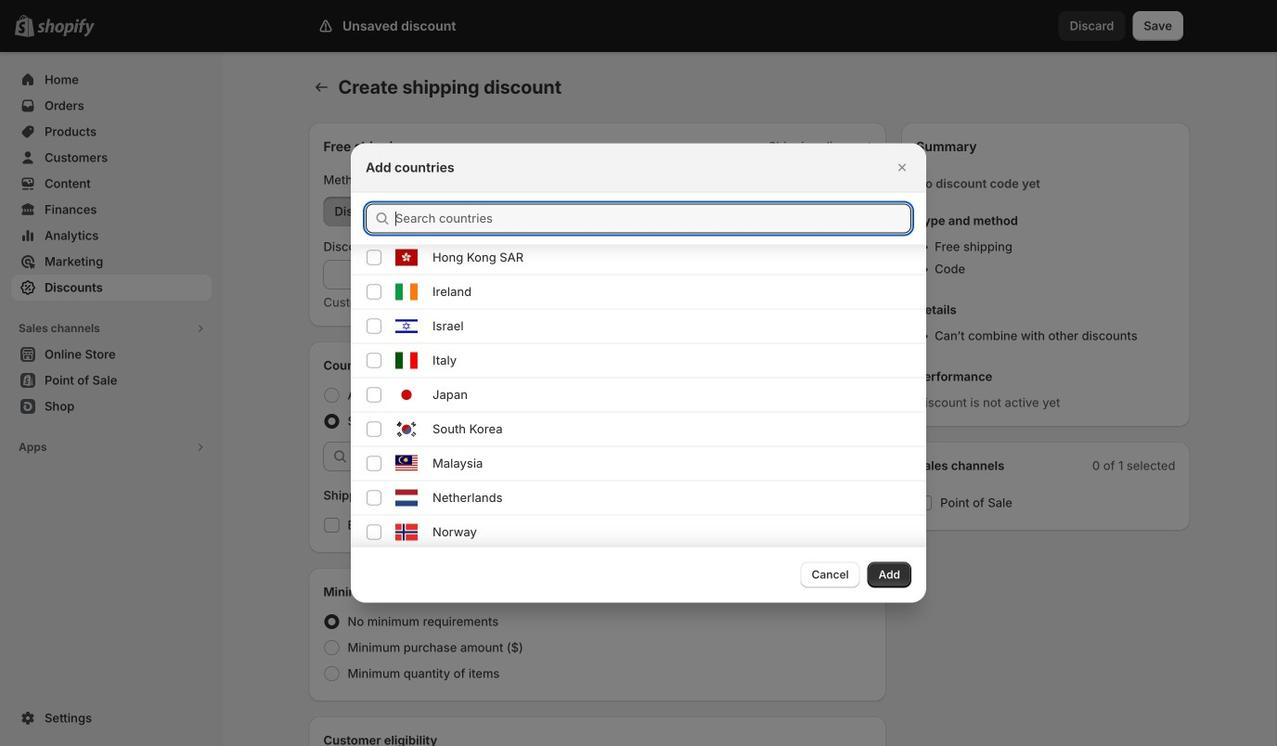 Task type: locate. For each thing, give the bounding box(es) containing it.
shopify image
[[37, 18, 95, 37]]

dialog
[[0, 143, 1277, 603]]



Task type: describe. For each thing, give the bounding box(es) containing it.
Search countries text field
[[395, 204, 911, 233]]



Task type: vqa. For each thing, say whether or not it's contained in the screenshot.
(optional) at the top of the page
no



